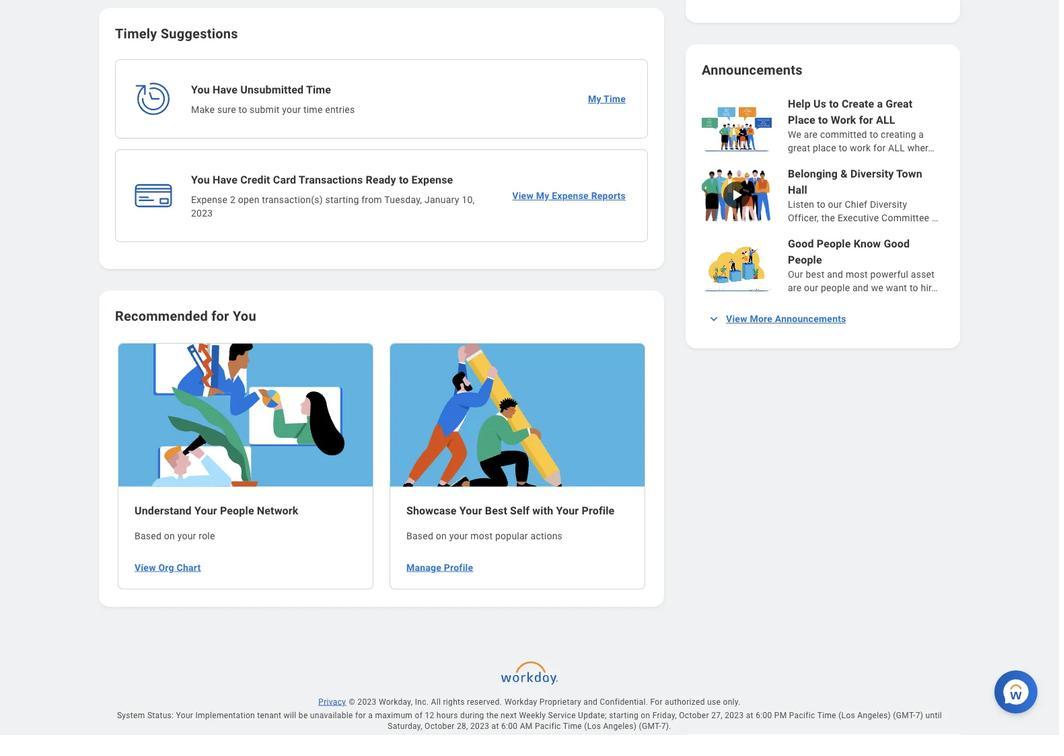 Task type: vqa. For each thing, say whether or not it's contained in the screenshot.
first prompts image
no



Task type: locate. For each thing, give the bounding box(es) containing it.
are inside help us to create a great place to work for all we are committed to creating a great place to work for all wher …
[[804, 129, 818, 140]]

profile right with
[[582, 505, 615, 518]]

based down understand
[[135, 531, 162, 542]]

0 horizontal spatial starting
[[325, 194, 359, 205]]

manage profile button
[[401, 554, 479, 581]]

wher
[[908, 142, 928, 153]]

6:00 left pm
[[756, 711, 772, 720]]

1 horizontal spatial at
[[746, 711, 754, 720]]

implementation
[[196, 711, 255, 720]]

expense inside expense 2 open transaction(s) starting from tuesday, january 10, 2023
[[191, 194, 228, 205]]

2 good from the left
[[884, 237, 910, 250]]

footer containing privacy © 2023 workday, inc. all rights reserved. workday proprietary and confidential. for authorized use only. system status: your implementation tenant will be unavailable for a maximum of 12 hours during the next weekly service update; starting on friday, october 27, 2023 at 6:00 pm pacific time (los angeles) (gmt-7) until saturday, october 28, 2023 at 6:00 am pacific time (los angeles) (gmt-7).
[[77, 656, 982, 736]]

1 horizontal spatial our
[[828, 199, 842, 210]]

2 horizontal spatial your
[[449, 531, 468, 542]]

7).
[[661, 722, 671, 731]]

0 horizontal spatial and
[[584, 698, 598, 707]]

hall
[[788, 183, 808, 196]]

a left maximum
[[368, 711, 373, 720]]

1 horizontal spatial good
[[884, 237, 910, 250]]

have for unsubmitted
[[213, 83, 238, 96]]

on left friday,
[[641, 711, 650, 720]]

announcements inside button
[[775, 313, 846, 325]]

1 horizontal spatial based
[[406, 531, 433, 542]]

all up 'creating'
[[876, 113, 895, 126]]

tuesday,
[[384, 194, 422, 205]]

your
[[194, 505, 217, 518], [459, 505, 482, 518], [556, 505, 579, 518], [176, 711, 193, 720]]

based down showcase
[[406, 531, 433, 542]]

expense inside button
[[552, 190, 589, 201]]

for down © on the bottom left
[[355, 711, 366, 720]]

all
[[876, 113, 895, 126], [888, 142, 905, 153]]

1 vertical spatial profile
[[444, 562, 473, 573]]

rights
[[443, 698, 465, 707]]

view for understand your people network
[[135, 562, 156, 573]]

1 vertical spatial 6:00
[[501, 722, 518, 731]]

a up wher
[[919, 129, 924, 140]]

on down showcase
[[436, 531, 447, 542]]

card
[[273, 173, 296, 186]]

0 horizontal spatial expense
[[191, 194, 228, 205]]

based for showcase your best self with your profile
[[406, 531, 433, 542]]

starting down 'transactions'
[[325, 194, 359, 205]]

2 based from the left
[[406, 531, 433, 542]]

place
[[813, 142, 836, 153]]

pacific right pm
[[789, 711, 815, 720]]

1 horizontal spatial 6:00
[[756, 711, 772, 720]]

0 horizontal spatial a
[[368, 711, 373, 720]]

(los
[[839, 711, 855, 720], [584, 722, 601, 731]]

credit
[[240, 173, 270, 186]]

starting down confidential.
[[609, 711, 639, 720]]

october
[[679, 711, 709, 720], [425, 722, 455, 731]]

1 vertical spatial have
[[213, 173, 238, 186]]

(los right pm
[[839, 711, 855, 720]]

are right we at the right of the page
[[804, 129, 818, 140]]

our inside the belonging & diversity town hall listen to our chief diversity officer, the executive committee …
[[828, 199, 842, 210]]

view my expense reports
[[512, 190, 626, 201]]

0 vertical spatial view
[[512, 190, 534, 201]]

0 horizontal spatial 6:00
[[501, 722, 518, 731]]

0 horizontal spatial based
[[135, 531, 162, 542]]

&
[[841, 167, 848, 180]]

diversity up the committee
[[870, 199, 907, 210]]

have up sure
[[213, 83, 238, 96]]

2 vertical spatial view
[[135, 562, 156, 573]]

0 vertical spatial pacific
[[789, 711, 815, 720]]

profile right manage
[[444, 562, 473, 573]]

1 vertical spatial angeles)
[[603, 722, 637, 731]]

0 vertical spatial most
[[846, 269, 868, 280]]

help
[[788, 97, 811, 110]]

on down understand
[[164, 531, 175, 542]]

pacific down the service
[[535, 722, 561, 731]]

announcements element
[[702, 96, 944, 295]]

angeles) down confidential.
[[603, 722, 637, 731]]

diversity
[[851, 167, 894, 180], [870, 199, 907, 210]]

1 vertical spatial …
[[932, 212, 938, 223]]

0 vertical spatial our
[[828, 199, 842, 210]]

0 vertical spatial starting
[[325, 194, 359, 205]]

expense left reports
[[552, 190, 589, 201]]

1 vertical spatial (los
[[584, 722, 601, 731]]

view left org
[[135, 562, 156, 573]]

and up people
[[827, 269, 843, 280]]

2 vertical spatial and
[[584, 698, 598, 707]]

to up work
[[870, 129, 878, 140]]

1 horizontal spatial pacific
[[789, 711, 815, 720]]

… inside help us to create a great place to work for all we are committed to creating a great place to work for all wher …
[[928, 142, 935, 153]]

your up manage profile
[[449, 531, 468, 542]]

announcements up help
[[702, 62, 803, 78]]

to down us
[[818, 113, 828, 126]]

1 have from the top
[[213, 83, 238, 96]]

our down best
[[804, 282, 818, 293]]

0 vertical spatial and
[[827, 269, 843, 280]]

transactions
[[299, 173, 363, 186]]

inc.
[[415, 698, 429, 707]]

0 vertical spatial at
[[746, 711, 754, 720]]

most
[[846, 269, 868, 280], [471, 531, 493, 542]]

your left role
[[177, 531, 196, 542]]

expense left "2"
[[191, 194, 228, 205]]

1 horizontal spatial your
[[282, 104, 301, 115]]

know
[[854, 237, 881, 250]]

listen
[[788, 199, 814, 210]]

update;
[[578, 711, 607, 720]]

a left great
[[877, 97, 883, 110]]

0 vertical spatial angeles)
[[858, 711, 891, 720]]

2 horizontal spatial view
[[726, 313, 747, 325]]

to up tuesday,
[[399, 173, 409, 186]]

recommended
[[115, 308, 208, 324]]

1 horizontal spatial the
[[822, 212, 835, 223]]

1 vertical spatial a
[[919, 129, 924, 140]]

27,
[[711, 711, 723, 720]]

are down our
[[788, 282, 802, 293]]

2 vertical spatial people
[[220, 505, 254, 518]]

1 horizontal spatial most
[[846, 269, 868, 280]]

view right 10,
[[512, 190, 534, 201]]

…
[[928, 142, 935, 153], [932, 212, 938, 223], [932, 282, 938, 293]]

chevron down small image
[[707, 312, 721, 326]]

1 horizontal spatial on
[[436, 531, 447, 542]]

1 vertical spatial and
[[853, 282, 869, 293]]

on inside privacy © 2023 workday, inc. all rights reserved. workday proprietary and confidential. for authorized use only. system status: your implementation tenant will be unavailable for a maximum of 12 hours during the next weekly service update; starting on friday, october 27, 2023 at 6:00 pm pacific time (los angeles) (gmt-7) until saturday, october 28, 2023 at 6:00 am pacific time (los angeles) (gmt-7).
[[641, 711, 650, 720]]

to right 'listen'
[[817, 199, 826, 210]]

2023 inside expense 2 open transaction(s) starting from tuesday, january 10, 2023
[[191, 208, 213, 219]]

understand your people network
[[135, 505, 298, 518]]

(gmt-
[[893, 711, 916, 720], [639, 722, 661, 731]]

a
[[877, 97, 883, 110], [919, 129, 924, 140], [368, 711, 373, 720]]

1 horizontal spatial are
[[804, 129, 818, 140]]

our
[[828, 199, 842, 210], [804, 282, 818, 293]]

2 vertical spatial a
[[368, 711, 373, 720]]

0 vertical spatial profile
[[582, 505, 615, 518]]

0 vertical spatial the
[[822, 212, 835, 223]]

starting inside expense 2 open transaction(s) starting from tuesday, january 10, 2023
[[325, 194, 359, 205]]

and
[[827, 269, 843, 280], [853, 282, 869, 293], [584, 698, 598, 707]]

to left hir
[[910, 282, 918, 293]]

org
[[158, 562, 174, 573]]

authorized
[[665, 698, 705, 707]]

more
[[750, 313, 773, 325]]

1 vertical spatial announcements
[[775, 313, 846, 325]]

0 horizontal spatial your
[[177, 531, 196, 542]]

2 horizontal spatial expense
[[552, 190, 589, 201]]

0 horizontal spatial good
[[788, 237, 814, 250]]

profile
[[582, 505, 615, 518], [444, 562, 473, 573]]

6:00 down next
[[501, 722, 518, 731]]

are
[[804, 129, 818, 140], [788, 282, 802, 293]]

1 vertical spatial starting
[[609, 711, 639, 720]]

0 vertical spatial people
[[817, 237, 851, 250]]

0 vertical spatial 6:00
[[756, 711, 772, 720]]

people left network
[[220, 505, 254, 518]]

manage profile
[[406, 562, 473, 573]]

0 vertical spatial you
[[191, 83, 210, 96]]

to down committed
[[839, 142, 848, 153]]

use
[[707, 698, 721, 707]]

0 horizontal spatial angeles)
[[603, 722, 637, 731]]

0 horizontal spatial are
[[788, 282, 802, 293]]

1 vertical spatial october
[[425, 722, 455, 731]]

announcements
[[702, 62, 803, 78], [775, 313, 846, 325]]

0 horizontal spatial my
[[536, 190, 549, 201]]

1 vertical spatial you
[[191, 173, 210, 186]]

1 horizontal spatial starting
[[609, 711, 639, 720]]

0 vertical spatial a
[[877, 97, 883, 110]]

timely suggestions
[[115, 26, 238, 41]]

2 vertical spatial you
[[233, 308, 256, 324]]

from
[[361, 194, 382, 205]]

footer
[[77, 656, 982, 736]]

pacific
[[789, 711, 815, 720], [535, 722, 561, 731]]

2 vertical spatial …
[[932, 282, 938, 293]]

expense up january
[[412, 173, 453, 186]]

saturday,
[[388, 722, 422, 731]]

the down reserved. on the left bottom of the page
[[487, 711, 499, 720]]

0 vertical spatial …
[[928, 142, 935, 153]]

you for you have credit card transactions ready to expense
[[191, 173, 210, 186]]

people left know
[[817, 237, 851, 250]]

… inside the good people know good people our best and most powerful asset are our people and we want to hir …
[[932, 282, 938, 293]]

0 horizontal spatial on
[[164, 531, 175, 542]]

workday,
[[379, 698, 413, 707]]

diversity right the &
[[851, 167, 894, 180]]

6:00
[[756, 711, 772, 720], [501, 722, 518, 731]]

good
[[788, 237, 814, 250], [884, 237, 910, 250]]

at down reserved. on the left bottom of the page
[[492, 722, 499, 731]]

a inside privacy © 2023 workday, inc. all rights reserved. workday proprietary and confidential. for authorized use only. system status: your implementation tenant will be unavailable for a maximum of 12 hours during the next weekly service update; starting on friday, october 27, 2023 at 6:00 pm pacific time (los angeles) (gmt-7) until saturday, october 28, 2023 at 6:00 am pacific time (los angeles) (gmt-7).
[[368, 711, 373, 720]]

your
[[282, 104, 301, 115], [177, 531, 196, 542], [449, 531, 468, 542]]

october down authorized on the bottom of the page
[[679, 711, 709, 720]]

creating
[[881, 129, 916, 140]]

0 horizontal spatial profile
[[444, 562, 473, 573]]

and left we at the top right of page
[[853, 282, 869, 293]]

1 vertical spatial our
[[804, 282, 818, 293]]

0 horizontal spatial the
[[487, 711, 499, 720]]

(gmt- down friday,
[[639, 722, 661, 731]]

angeles) left '7)'
[[858, 711, 891, 720]]

have for credit
[[213, 173, 238, 186]]

at
[[746, 711, 754, 720], [492, 722, 499, 731]]

your left best
[[459, 505, 482, 518]]

us
[[814, 97, 826, 110]]

time
[[306, 83, 331, 96], [604, 93, 626, 104], [817, 711, 836, 720], [563, 722, 582, 731]]

1 vertical spatial my
[[536, 190, 549, 201]]

our left chief
[[828, 199, 842, 210]]

1 horizontal spatial and
[[827, 269, 843, 280]]

2 horizontal spatial on
[[641, 711, 650, 720]]

committed
[[820, 129, 867, 140]]

0 horizontal spatial (gmt-
[[639, 722, 661, 731]]

pm
[[774, 711, 787, 720]]

0 horizontal spatial view
[[135, 562, 156, 573]]

weekly
[[519, 711, 546, 720]]

most down best
[[471, 531, 493, 542]]

we
[[788, 129, 802, 140]]

view inside "button"
[[135, 562, 156, 573]]

(los down update;
[[584, 722, 601, 731]]

angeles)
[[858, 711, 891, 720], [603, 722, 637, 731]]

view right chevron down small icon
[[726, 313, 747, 325]]

people up our
[[788, 253, 822, 266]]

your for understand your people network
[[177, 531, 196, 542]]

people inside recommended for you 'list'
[[220, 505, 254, 518]]

1 vertical spatial at
[[492, 722, 499, 731]]

0 horizontal spatial pacific
[[535, 722, 561, 731]]

and up update;
[[584, 698, 598, 707]]

your left time
[[282, 104, 301, 115]]

1 vertical spatial are
[[788, 282, 802, 293]]

1 vertical spatial the
[[487, 711, 499, 720]]

all down 'creating'
[[888, 142, 905, 153]]

am
[[520, 722, 533, 731]]

0 vertical spatial my
[[588, 93, 601, 104]]

1 vertical spatial most
[[471, 531, 493, 542]]

create
[[842, 97, 874, 110]]

(gmt- left until
[[893, 711, 916, 720]]

0 horizontal spatial most
[[471, 531, 493, 542]]

1 horizontal spatial angeles)
[[858, 711, 891, 720]]

1 horizontal spatial view
[[512, 190, 534, 201]]

1 vertical spatial all
[[888, 142, 905, 153]]

have up "2"
[[213, 173, 238, 186]]

1 horizontal spatial (los
[[839, 711, 855, 720]]

friday,
[[653, 711, 677, 720]]

announcements down people
[[775, 313, 846, 325]]

the
[[822, 212, 835, 223], [487, 711, 499, 720]]

0 vertical spatial diversity
[[851, 167, 894, 180]]

at left pm
[[746, 711, 754, 720]]

0 vertical spatial october
[[679, 711, 709, 720]]

the right officer,
[[822, 212, 835, 223]]

unavailable
[[310, 711, 353, 720]]

of
[[415, 711, 423, 720]]

1 based from the left
[[135, 531, 162, 542]]

1 horizontal spatial october
[[679, 711, 709, 720]]

10,
[[462, 194, 475, 205]]

executive
[[838, 212, 879, 223]]

good down the committee
[[884, 237, 910, 250]]

your right status:
[[176, 711, 193, 720]]

good down officer,
[[788, 237, 814, 250]]

7)
[[916, 711, 923, 720]]

view for you have credit card transactions ready to expense
[[512, 190, 534, 201]]

october down hours
[[425, 722, 455, 731]]

2 have from the top
[[213, 173, 238, 186]]

0 vertical spatial are
[[804, 129, 818, 140]]

belonging
[[788, 167, 838, 180]]

my time button
[[583, 85, 631, 112]]

most up people
[[846, 269, 868, 280]]

want
[[886, 282, 907, 293]]

0 vertical spatial (los
[[839, 711, 855, 720]]



Task type: describe. For each thing, give the bounding box(es) containing it.
place
[[788, 113, 816, 126]]

for right recommended
[[211, 308, 229, 324]]

most inside the good people know good people our best and most powerful asset are our people and we want to hir …
[[846, 269, 868, 280]]

great
[[788, 142, 810, 153]]

only.
[[723, 698, 741, 707]]

based on your role
[[135, 531, 215, 542]]

work
[[831, 113, 856, 126]]

privacy
[[319, 698, 346, 707]]

28,
[[457, 722, 468, 731]]

©
[[349, 698, 355, 707]]

chart
[[177, 562, 201, 573]]

for right work
[[874, 142, 886, 153]]

on for understand
[[164, 531, 175, 542]]

for
[[650, 698, 663, 707]]

tenant
[[257, 711, 281, 720]]

reports
[[591, 190, 626, 201]]

1 vertical spatial (gmt-
[[639, 722, 661, 731]]

with
[[533, 505, 553, 518]]

0 vertical spatial announcements
[[702, 62, 803, 78]]

service
[[548, 711, 576, 720]]

the inside privacy © 2023 workday, inc. all rights reserved. workday proprietary and confidential. for authorized use only. system status: your implementation tenant will be unavailable for a maximum of 12 hours during the next weekly service update; starting on friday, october 27, 2023 at 6:00 pm pacific time (los angeles) (gmt-7) until saturday, october 28, 2023 at 6:00 am pacific time (los angeles) (gmt-7).
[[487, 711, 499, 720]]

2
[[230, 194, 236, 205]]

profile inside button
[[444, 562, 473, 573]]

1 good from the left
[[788, 237, 814, 250]]

view org chart button
[[129, 554, 206, 581]]

expense 2 open transaction(s) starting from tuesday, january 10, 2023
[[191, 194, 475, 219]]

to inside the good people know good people our best and most powerful asset are our people and we want to hir …
[[910, 282, 918, 293]]

your up role
[[194, 505, 217, 518]]

hir
[[921, 282, 932, 293]]

actions
[[531, 531, 563, 542]]

for inside privacy © 2023 workday, inc. all rights reserved. workday proprietary and confidential. for authorized use only. system status: your implementation tenant will be unavailable for a maximum of 12 hours during the next weekly service update; starting on friday, october 27, 2023 at 6:00 pm pacific time (los angeles) (gmt-7) until saturday, october 28, 2023 at 6:00 am pacific time (los angeles) (gmt-7).
[[355, 711, 366, 720]]

proprietary
[[540, 698, 581, 707]]

privacy link
[[317, 697, 347, 708]]

view my expense reports button
[[507, 182, 631, 209]]

role
[[199, 531, 215, 542]]

to right sure
[[239, 104, 247, 115]]

hours
[[437, 711, 458, 720]]

great
[[886, 97, 913, 110]]

understand
[[135, 505, 192, 518]]

1 horizontal spatial my
[[588, 93, 601, 104]]

the inside the belonging & diversity town hall listen to our chief diversity officer, the executive committee …
[[822, 212, 835, 223]]

to inside the belonging & diversity town hall listen to our chief diversity officer, the executive committee …
[[817, 199, 826, 210]]

0 horizontal spatial october
[[425, 722, 455, 731]]

1 horizontal spatial (gmt-
[[893, 711, 916, 720]]

help us to create a great place to work for all we are committed to creating a great place to work for all wher …
[[788, 97, 935, 153]]

your right with
[[556, 505, 579, 518]]

1 vertical spatial view
[[726, 313, 747, 325]]

committee
[[882, 212, 929, 223]]

and inside privacy © 2023 workday, inc. all rights reserved. workday proprietary and confidential. for authorized use only. system status: your implementation tenant will be unavailable for a maximum of 12 hours during the next weekly service update; starting on friday, october 27, 2023 at 6:00 pm pacific time (los angeles) (gmt-7) until saturday, october 28, 2023 at 6:00 am pacific time (los angeles) (gmt-7).
[[584, 698, 598, 707]]

0 horizontal spatial at
[[492, 722, 499, 731]]

asset
[[911, 269, 935, 280]]

… inside the belonging & diversity town hall listen to our chief diversity officer, the executive committee …
[[932, 212, 938, 223]]

view more announcements button
[[702, 306, 854, 332]]

you have credit card transactions ready to expense
[[191, 173, 453, 186]]

1 horizontal spatial expense
[[412, 173, 453, 186]]

ready
[[366, 173, 396, 186]]

based for understand your people network
[[135, 531, 162, 542]]

1 vertical spatial people
[[788, 253, 822, 266]]

time
[[303, 104, 323, 115]]

to right us
[[829, 97, 839, 110]]

during
[[460, 711, 484, 720]]

manage
[[406, 562, 442, 573]]

good people know good people our best and most powerful asset are our people and we want to hir …
[[788, 237, 938, 293]]

1 vertical spatial diversity
[[870, 199, 907, 210]]

suggestions
[[161, 26, 238, 41]]

based on your most popular actions
[[406, 531, 563, 542]]

next
[[501, 711, 517, 720]]

chief
[[845, 199, 868, 210]]

network
[[257, 505, 298, 518]]

officer,
[[788, 212, 819, 223]]

confidential.
[[600, 698, 648, 707]]

transaction(s)
[[262, 194, 323, 205]]

belonging & diversity town hall listen to our chief diversity officer, the executive committee …
[[788, 167, 938, 223]]

will
[[284, 711, 296, 720]]

status:
[[147, 711, 174, 720]]

2 horizontal spatial a
[[919, 129, 924, 140]]

1 horizontal spatial a
[[877, 97, 883, 110]]

our inside the good people know good people our best and most powerful asset are our people and we want to hir …
[[804, 282, 818, 293]]

showcase your best self with your profile
[[406, 505, 615, 518]]

privacy © 2023 workday, inc. all rights reserved. workday proprietary and confidential. for authorized use only. system status: your implementation tenant will be unavailable for a maximum of 12 hours during the next weekly service update; starting on friday, october 27, 2023 at 6:00 pm pacific time (los angeles) (gmt-7) until saturday, october 28, 2023 at 6:00 am pacific time (los angeles) (gmt-7).
[[117, 698, 942, 731]]

recommended for you list
[[110, 342, 653, 591]]

submit
[[250, 104, 280, 115]]

january
[[425, 194, 459, 205]]

you have unsubmitted time
[[191, 83, 331, 96]]

maximum
[[375, 711, 413, 720]]

for down create
[[859, 113, 873, 126]]

you for you have unsubmitted time
[[191, 83, 210, 96]]

time inside button
[[604, 93, 626, 104]]

our
[[788, 269, 803, 280]]

unsubmitted
[[240, 83, 304, 96]]

we
[[871, 282, 884, 293]]

media play image
[[729, 187, 745, 203]]

view more announcements
[[726, 313, 846, 325]]

your inside privacy © 2023 workday, inc. all rights reserved. workday proprietary and confidential. for authorized use only. system status: your implementation tenant will be unavailable for a maximum of 12 hours during the next weekly service update; starting on friday, october 27, 2023 at 6:00 pm pacific time (los angeles) (gmt-7) until saturday, october 28, 2023 at 6:00 am pacific time (los angeles) (gmt-7).
[[176, 711, 193, 720]]

are inside the good people know good people our best and most powerful asset are our people and we want to hir …
[[788, 282, 802, 293]]

self
[[510, 505, 530, 518]]

powerful
[[871, 269, 909, 280]]

best
[[485, 505, 507, 518]]

on for showcase
[[436, 531, 447, 542]]

starting inside privacy © 2023 workday, inc. all rights reserved. workday proprietary and confidential. for authorized use only. system status: your implementation tenant will be unavailable for a maximum of 12 hours during the next weekly service update; starting on friday, october 27, 2023 at 6:00 pm pacific time (los angeles) (gmt-7) until saturday, october 28, 2023 at 6:00 am pacific time (los angeles) (gmt-7).
[[609, 711, 639, 720]]

sure
[[217, 104, 236, 115]]

until
[[926, 711, 942, 720]]

make
[[191, 104, 215, 115]]

best
[[806, 269, 825, 280]]

recommended for you
[[115, 308, 256, 324]]

work
[[850, 142, 871, 153]]

2 horizontal spatial and
[[853, 282, 869, 293]]

12
[[425, 711, 434, 720]]

most inside recommended for you 'list'
[[471, 531, 493, 542]]

0 vertical spatial all
[[876, 113, 895, 126]]

your for showcase your best self with your profile
[[449, 531, 468, 542]]

1 horizontal spatial profile
[[582, 505, 615, 518]]

open
[[238, 194, 260, 205]]

popular
[[495, 531, 528, 542]]

1 vertical spatial pacific
[[535, 722, 561, 731]]

be
[[299, 711, 308, 720]]

view org chart
[[135, 562, 201, 573]]

reserved.
[[467, 698, 502, 707]]

system
[[117, 711, 145, 720]]



